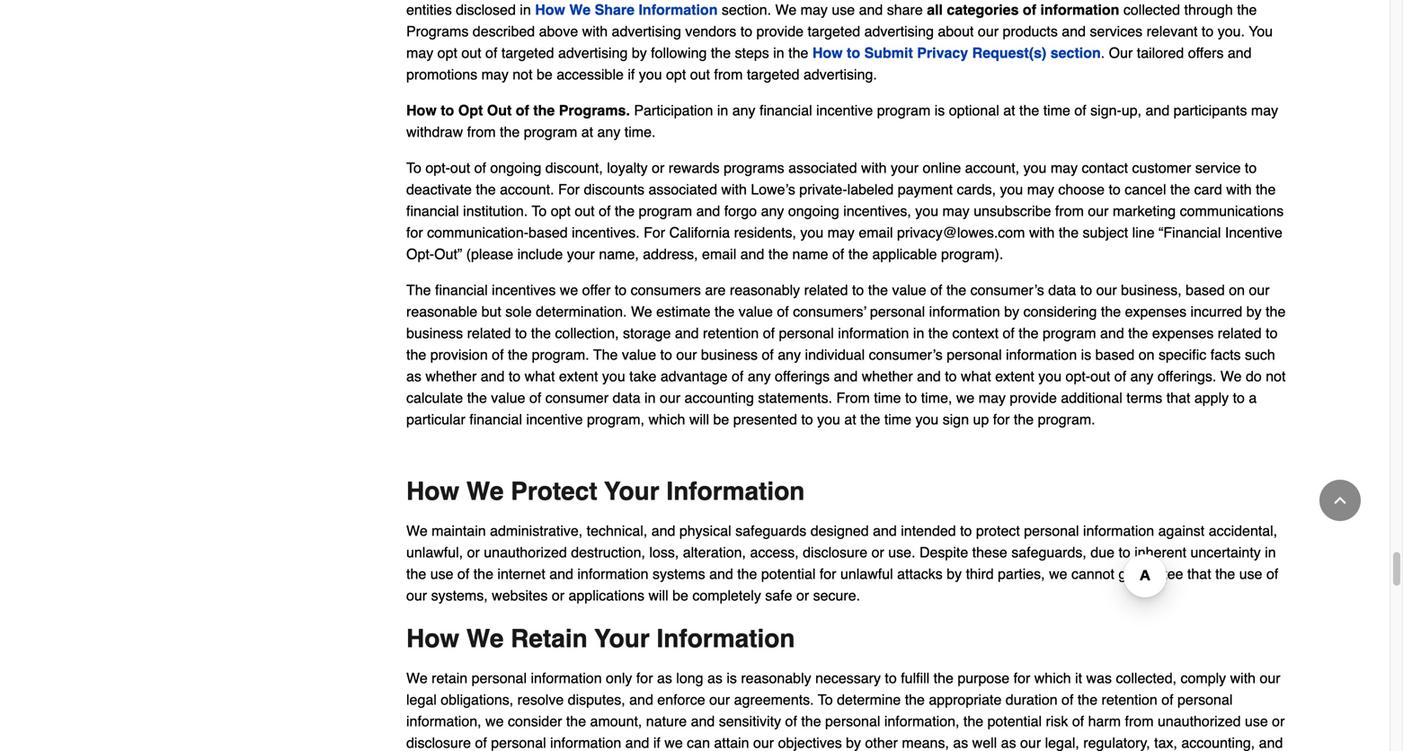 Task type: describe. For each thing, give the bounding box(es) containing it.
with up the forgo
[[722, 181, 747, 198]]

1 horizontal spatial to
[[532, 203, 547, 219]]

presented
[[734, 411, 797, 428]]

2 horizontal spatial based
[[1186, 282, 1225, 298]]

to inside we retain personal information only for as long as is reasonably necessary to fulfill the purpose for which it was collected, comply with our legal obligations, resolve disputes, and enforce our agreements. to determine the appropriate duration of the retention of personal information, we consider the amount, nature and sensitivity of the personal information, the potential risk of harm from unauthorized use or disclosure of personal information and if we can attain our objectives by other means, as well as our legal, regulatory, tax, accounting,
[[818, 692, 833, 708]]

how for how to opt out of the programs.
[[406, 102, 437, 119]]

you down the from
[[817, 411, 841, 428]]

inherent
[[1135, 544, 1187, 561]]

by left considering
[[1005, 303, 1020, 320]]

due
[[1091, 544, 1115, 561]]

1 extent from the left
[[559, 368, 598, 385]]

programs
[[406, 23, 469, 39]]

enforce
[[658, 692, 706, 708]]

how to submit privacy request(s) section
[[813, 44, 1101, 61]]

participants
[[1174, 102, 1248, 119]]

program down how to opt out of the programs.
[[524, 124, 578, 140]]

value up "take"
[[622, 347, 657, 363]]

our
[[1109, 44, 1133, 61]]

information up individual at the right top
[[838, 325, 910, 342]]

in left context
[[914, 325, 925, 342]]

and right internet
[[550, 566, 574, 583]]

1 vertical spatial targeted
[[502, 44, 554, 61]]

potential inside we retain personal information only for as long as is reasonably necessary to fulfill the purpose for which it was collected, comply with our legal obligations, resolve disputes, and enforce our agreements. to determine the appropriate duration of the retention of personal information, we consider the amount, nature and sensitivity of the personal information, the potential risk of harm from unauthorized use or disclosure of personal information and if we can attain our objectives by other means, as well as our legal, regulatory, tax, accounting,
[[988, 713, 1042, 730]]

it
[[1076, 670, 1083, 687]]

and up loss,
[[652, 523, 676, 539]]

we maintain administrative, technical, and physical safeguards designed and intended to protect personal information against accidental, unlawful, or unauthorized destruction, loss, alteration, access, disclosure or use. despite these safeguards, due to inherent uncertainty in the use of the internet and information systems and the potential for unlawful attacks by third parties, we cannot guarantee that the use of our systems, websites or applications will be completely safe or secure.
[[406, 523, 1279, 604]]

such
[[1245, 347, 1276, 363]]

opt
[[458, 102, 483, 119]]

service
[[1196, 160, 1241, 176]]

and up completely
[[710, 566, 734, 583]]

as inside the financial incentives we offer to consumers are reasonably related to the value of the consumer's data to our business, based on our reasonable but sole determination. we estimate the value of consumers' personal information by considering the expenses incurred by the business related to the collection, storage and retention of personal information in the context of the program and the expenses related to the provision of the program. the value to our business of any individual consumer's personal information is based on specific facts such as whether and to what extent you take advantage of any offerings and whether and to what extent you opt-out of any offerings. we do not calculate the value of consumer data in our accounting statements. from time to time, we may provide additional terms that apply to a particular financial incentive program, which will be presented to you at the time you sign up for the program.
[[406, 368, 422, 385]]

personal up obligations, on the bottom of page
[[472, 670, 527, 687]]

2 horizontal spatial related
[[1218, 325, 1262, 342]]

with inside collected through the programs described above with advertising vendors to provide targeted advertising about our products and services relevant to you. you may opt out of targeted advertising by following the steps in the
[[582, 23, 608, 39]]

address,
[[643, 246, 698, 262]]

with up labeled
[[861, 160, 887, 176]]

opt inside the to opt-out of ongoing discount, loyalty or rewards programs associated with your online account, you may contact customer service to deactivate the account. for discounts associated with lowe's private-labeled payment cards, you may choose to cancel the card with the financial institution. to opt out of the program and forgo any ongoing incentives, you may unsubscribe from our marketing communications for communication-based incentives. for california residents, you may email privacy@lowes.com with the subject line "financial incentive opt-out" (please include your name, address, email and the name of the applicable program).
[[551, 203, 571, 219]]

value down applicable
[[892, 282, 927, 298]]

our down 'incentive'
[[1249, 282, 1270, 298]]

you left "take"
[[602, 368, 626, 385]]

and down business,
[[1101, 325, 1125, 342]]

safeguards,
[[1012, 544, 1087, 561]]

with down the unsubscribe
[[1030, 224, 1055, 241]]

payment
[[898, 181, 953, 198]]

we up sign
[[957, 390, 975, 406]]

personal down context
[[947, 347, 1002, 363]]

we up 'maintain'
[[467, 477, 504, 506]]

and down only
[[630, 692, 654, 708]]

1 horizontal spatial data
[[1049, 282, 1077, 298]]

may up privacy@lowes.com
[[943, 203, 970, 219]]

opt- inside the financial incentives we offer to consumers are reasonably related to the value of the consumer's data to our business, based on our reasonable but sole determination. we estimate the value of consumers' personal information by considering the expenses incurred by the business related to the collection, storage and retention of personal information in the context of the program and the expenses related to the provision of the program. the value to our business of any individual consumer's personal information is based on specific facts such as whether and to what extent you take advantage of any offerings and whether and to what extent you opt-out of any offerings. we do not calculate the value of consumer data in our accounting statements. from time to time, we may provide additional terms that apply to a particular financial incentive program, which will be presented to you at the time you sign up for the program.
[[1066, 368, 1091, 385]]

with up communications
[[1227, 181, 1252, 198]]

which inside the financial incentives we offer to consumers are reasonably related to the value of the consumer's data to our business, based on our reasonable but sole determination. we estimate the value of consumers' personal information by considering the expenses incurred by the business related to the collection, storage and retention of personal information in the context of the program and the expenses related to the provision of the program. the value to our business of any individual consumer's personal information is based on specific facts such as whether and to what extent you take advantage of any offerings and whether and to what extent you opt-out of any offerings. we do not calculate the value of consumer data in our accounting statements. from time to time, we may provide additional terms that apply to a particular financial incentive program, which will be presented to you at the time you sign up for the program.
[[649, 411, 686, 428]]

services
[[1090, 23, 1143, 39]]

by right incurred
[[1247, 303, 1262, 320]]

for inside the to opt-out of ongoing discount, loyalty or rewards programs associated with your online account, you may contact customer service to deactivate the account. for discounts associated with lowe's private-labeled payment cards, you may choose to cancel the card with the financial institution. to opt out of the program and forgo any ongoing incentives, you may unsubscribe from our marketing communications for communication-based incentives. for california residents, you may email privacy@lowes.com with the subject line "financial incentive opt-out" (please include your name, address, email and the name of the applicable program).
[[406, 224, 423, 241]]

include
[[518, 246, 563, 262]]

protect
[[976, 523, 1020, 539]]

programs.
[[559, 102, 630, 119]]

is inside participation in any financial incentive program is optional at the time of sign-up, and participants may withdraw from the program at any time.
[[935, 102, 945, 119]]

any inside the to opt-out of ongoing discount, loyalty or rewards programs associated with your online account, you may contact customer service to deactivate the account. for discounts associated with lowe's private-labeled payment cards, you may choose to cancel the card with the financial institution. to opt out of the program and forgo any ongoing incentives, you may unsubscribe from our marketing communications for communication-based incentives. for california residents, you may email privacy@lowes.com with the subject line "financial incentive opt-out" (please include your name, address, email and the name of the applicable program).
[[761, 203, 784, 219]]

0 vertical spatial targeted
[[808, 23, 861, 39]]

and left share
[[859, 1, 883, 18]]

our up sensitivity
[[710, 692, 730, 708]]

collection,
[[555, 325, 619, 342]]

0 vertical spatial ongoing
[[490, 160, 542, 176]]

as right well
[[1001, 735, 1017, 752]]

for right only
[[636, 670, 653, 687]]

and up use.
[[873, 523, 897, 539]]

information up services
[[1041, 1, 1120, 18]]

use down uncertainty
[[1240, 566, 1263, 583]]

out up incentives.
[[575, 203, 595, 219]]

legal,
[[1045, 735, 1080, 752]]

if inside we retain personal information only for as long as is reasonably necessary to fulfill the purpose for which it was collected, comply with our legal obligations, resolve disputes, and enforce our agreements. to determine the appropriate duration of the retention of personal information, we consider the amount, nature and sensitivity of the personal information, the potential risk of harm from unauthorized use or disclosure of personal information and if we can attain our objectives by other means, as well as our legal, regulatory, tax, accounting,
[[654, 735, 661, 752]]

in inside we maintain administrative, technical, and physical safeguards designed and intended to protect personal information against accidental, unlawful, or unauthorized destruction, loss, alteration, access, disclosure or use. despite these safeguards, due to inherent uncertainty in the use of the internet and information systems and the potential for unlawful attacks by third parties, we cannot guarantee that the use of our systems, websites or applications will be completely safe or secure.
[[1265, 544, 1277, 561]]

as right long
[[708, 670, 723, 687]]

0 vertical spatial at
[[1004, 102, 1016, 119]]

up,
[[1122, 102, 1142, 119]]

not inside the ". our tailored offers and promotions may not be accessible if you opt out from targeted advertising."
[[513, 66, 533, 83]]

1 vertical spatial for
[[644, 224, 666, 241]]

"financial
[[1159, 224, 1221, 241]]

our inside we maintain administrative, technical, and physical safeguards designed and intended to protect personal information against accidental, unlawful, or unauthorized destruction, loss, alteration, access, disclosure or use. despite these safeguards, due to inherent uncertainty in the use of the internet and information systems and the potential for unlawful attacks by third parties, we cannot guarantee that the use of our systems, websites or applications will be completely safe or secure.
[[406, 588, 427, 604]]

secure.
[[813, 588, 861, 604]]

marketing
[[1113, 203, 1176, 219]]

we down systems,
[[467, 625, 504, 654]]

use inside we retain personal information only for as long as is reasonably necessary to fulfill the purpose for which it was collected, comply with our legal obligations, resolve disputes, and enforce our agreements. to determine the appropriate duration of the retention of personal information, we consider the amount, nature and sensitivity of the personal information, the potential risk of harm from unauthorized use or disclosure of personal information and if we can attain our objectives by other means, as well as our legal, regulatory, tax, accounting,
[[1245, 713, 1269, 730]]

0 horizontal spatial the
[[406, 282, 431, 298]]

take
[[630, 368, 657, 385]]

use down unlawful,
[[430, 566, 454, 583]]

1 horizontal spatial the
[[593, 347, 618, 363]]

choose
[[1059, 181, 1105, 198]]

attacks
[[898, 566, 943, 583]]

value right the estimate
[[739, 303, 773, 320]]

unlawful
[[841, 566, 894, 583]]

our inside the to opt-out of ongoing discount, loyalty or rewards programs associated with your online account, you may contact customer service to deactivate the account. for discounts associated with lowe's private-labeled payment cards, you may choose to cancel the card with the financial institution. to opt out of the program and forgo any ongoing incentives, you may unsubscribe from our marketing communications for communication-based incentives. for california residents, you may email privacy@lowes.com with the subject line "financial incentive opt-out" (please include your name, address, email and the name of the applicable program).
[[1088, 203, 1109, 219]]

any up offerings at the right of the page
[[778, 347, 801, 363]]

our left legal,
[[1021, 735, 1041, 752]]

0 horizontal spatial data
[[613, 390, 641, 406]]

the financial incentives we offer to consumers are reasonably related to the value of the consumer's data to our business, based on our reasonable but sole determination. we estimate the value of consumers' personal information by considering the expenses incurred by the business related to the collection, storage and retention of personal information in the context of the program and the expenses related to the provision of the program. the value to our business of any individual consumer's personal information is based on specific facts such as whether and to what extent you take advantage of any offerings and whether and to what extent you opt-out of any offerings. we do not calculate the value of consumer data in our accounting statements. from time to time, we may provide additional terms that apply to a particular financial incentive program, which will be presented to you at the time you sign up for the program.
[[406, 282, 1286, 428]]

we right the section.
[[776, 1, 797, 18]]

out up deactivate
[[450, 160, 470, 176]]

participation in any financial incentive program is optional at the time of sign-up, and participants may withdraw from the program at any time.
[[406, 102, 1279, 140]]

program down the submit
[[877, 102, 931, 119]]

participation
[[634, 102, 713, 119]]

completely
[[693, 588, 761, 604]]

and down the estimate
[[675, 325, 699, 342]]

specific
[[1159, 347, 1207, 363]]

our down advantage
[[660, 390, 681, 406]]

scroll to top element
[[1320, 480, 1361, 522]]

as left long
[[657, 670, 672, 687]]

we inside we maintain administrative, technical, and physical safeguards designed and intended to protect personal information against accidental, unlawful, or unauthorized destruction, loss, alteration, access, disclosure or use. despite these safeguards, due to inherent uncertainty in the use of the internet and information systems and the potential for unlawful attacks by third parties, we cannot guarantee that the use of our systems, websites or applications will be completely safe or secure.
[[406, 523, 428, 539]]

1 what from the left
[[525, 368, 555, 385]]

out inside collected through the programs described above with advertising vendors to provide targeted advertising about our products and services relevant to you. you may opt out of targeted advertising by following the steps in the
[[462, 44, 482, 61]]

you up the unsubscribe
[[1000, 181, 1024, 198]]

offerings
[[775, 368, 830, 385]]

may up the ". our tailored offers and promotions may not be accessible if you opt out from targeted advertising."
[[801, 1, 828, 18]]

program).
[[941, 246, 1004, 262]]

not inside the financial incentives we offer to consumers are reasonably related to the value of the consumer's data to our business, based on our reasonable but sole determination. we estimate the value of consumers' personal information by considering the expenses incurred by the business related to the collection, storage and retention of personal information in the context of the program and the expenses related to the provision of the program. the value to our business of any individual consumer's personal information is based on specific facts such as whether and to what extent you take advantage of any offerings and whether and to what extent you opt-out of any offerings. we do not calculate the value of consumer data in our accounting statements. from time to time, we may provide additional terms that apply to a particular financial incentive program, which will be presented to you at the time you sign up for the program.
[[1266, 368, 1286, 385]]

incentives,
[[844, 203, 912, 219]]

sign
[[943, 411, 969, 428]]

2 information, from the left
[[885, 713, 960, 730]]

categories
[[947, 1, 1019, 18]]

personal down consumers'
[[779, 325, 834, 342]]

information down considering
[[1006, 347, 1077, 363]]

your for protect
[[604, 477, 660, 506]]

personal down consider
[[491, 735, 546, 752]]

you down the 'payment'
[[916, 203, 939, 219]]

how to opt out of the programs.
[[406, 102, 630, 119]]

our right comply
[[1260, 670, 1281, 687]]

or inside we retain personal information only for as long as is reasonably necessary to fulfill the purpose for which it was collected, comply with our legal obligations, resolve disputes, and enforce our agreements. to determine the appropriate duration of the retention of personal information, we consider the amount, nature and sensitivity of the personal information, the potential risk of harm from unauthorized use or disclosure of personal information and if we can attain our objectives by other means, as well as our legal, regulatory, tax, accounting,
[[1273, 713, 1285, 730]]

to opt-out of ongoing discount, loyalty or rewards programs associated with your online account, you may contact customer service to deactivate the account. for discounts associated with lowe's private-labeled payment cards, you may choose to cancel the card with the financial institution. to opt out of the program and forgo any ongoing incentives, you may unsubscribe from our marketing communications for communication-based incentives. for california residents, you may email privacy@lowes.com with the subject line "financial incentive opt-out" (please include your name, address, email and the name of the applicable program).
[[406, 160, 1284, 262]]

our down sensitivity
[[754, 735, 774, 752]]

incentive inside participation in any financial incentive program is optional at the time of sign-up, and participants may withdraw from the program at any time.
[[817, 102, 873, 119]]

0 vertical spatial business
[[406, 325, 463, 342]]

1 horizontal spatial associated
[[789, 160, 857, 176]]

forgo
[[725, 203, 757, 219]]

online
[[923, 160, 961, 176]]

discount,
[[546, 160, 603, 176]]

offer
[[582, 282, 611, 298]]

or inside the to opt-out of ongoing discount, loyalty or rewards programs associated with your online account, you may contact customer service to deactivate the account. for discounts associated with lowe's private-labeled payment cards, you may choose to cancel the card with the financial institution. to opt out of the program and forgo any ongoing incentives, you may unsubscribe from our marketing communications for communication-based incentives. for california residents, you may email privacy@lowes.com with the subject line "financial incentive opt-out" (please include your name, address, email and the name of the applicable program).
[[652, 160, 665, 176]]

apply
[[1195, 390, 1229, 406]]

rewards
[[669, 160, 720, 176]]

you up name
[[801, 224, 824, 241]]

and down residents,
[[741, 246, 765, 262]]

your for retain
[[595, 625, 650, 654]]

sensitivity
[[719, 713, 782, 730]]

we down obligations, on the bottom of page
[[486, 713, 504, 730]]

calculate
[[406, 390, 463, 406]]

tailored
[[1137, 44, 1184, 61]]

reasonably inside the financial incentives we offer to consumers are reasonably related to the value of the consumer's data to our business, based on our reasonable but sole determination. we estimate the value of consumers' personal information by considering the expenses incurred by the business related to the collection, storage and retention of personal information in the context of the program and the expenses related to the provision of the program. the value to our business of any individual consumer's personal information is based on specific facts such as whether and to what extent you take advantage of any offerings and whether and to what extent you opt-out of any offerings. we do not calculate the value of consumer data in our accounting statements. from time to time, we may provide additional terms that apply to a particular financial incentive program, which will be presented to you at the time you sign up for the program.
[[730, 282, 800, 298]]

1 vertical spatial ongoing
[[788, 203, 840, 219]]

advertising down how we share information link
[[612, 23, 682, 39]]

and down amount,
[[626, 735, 650, 752]]

internet
[[498, 566, 546, 583]]

2 vertical spatial time
[[885, 411, 912, 428]]

disclosure inside we retain personal information only for as long as is reasonably necessary to fulfill the purpose for which it was collected, comply with our legal obligations, resolve disputes, and enforce our agreements. to determine the appropriate duration of the retention of personal information, we consider the amount, nature and sensitivity of the personal information, the potential risk of harm from unauthorized use or disclosure of personal information and if we can attain our objectives by other means, as well as our legal, regulatory, tax, accounting,
[[406, 735, 471, 752]]

about
[[938, 23, 974, 39]]

out inside the financial incentives we offer to consumers are reasonably related to the value of the consumer's data to our business, based on our reasonable but sole determination. we estimate the value of consumers' personal information by considering the expenses incurred by the business related to the collection, storage and retention of personal information in the context of the program and the expenses related to the provision of the program. the value to our business of any individual consumer's personal information is based on specific facts such as whether and to what extent you take advantage of any offerings and whether and to what extent you opt-out of any offerings. we do not calculate the value of consumer data in our accounting statements. from time to time, we may provide additional terms that apply to a particular financial incentive program, which will be presented to you at the time you sign up for the program.
[[1091, 368, 1111, 385]]

program,
[[587, 411, 645, 428]]

that inside we maintain administrative, technical, and physical safeguards designed and intended to protect personal information against accidental, unlawful, or unauthorized destruction, loss, alteration, access, disclosure or use. despite these safeguards, due to inherent uncertainty in the use of the internet and information systems and the potential for unlawful attacks by third parties, we cannot guarantee that the use of our systems, websites or applications will be completely safe or secure.
[[1188, 566, 1212, 583]]

section
[[1051, 44, 1101, 61]]

which inside we retain personal information only for as long as is reasonably necessary to fulfill the purpose for which it was collected, comply with our legal obligations, resolve disputes, and enforce our agreements. to determine the appropriate duration of the retention of personal information, we consider the amount, nature and sensitivity of the personal information, the potential risk of harm from unauthorized use or disclosure of personal information and if we can attain our objectives by other means, as well as our legal, regulatory, tax, accounting,
[[1035, 670, 1072, 687]]

advertising down share
[[865, 23, 934, 39]]

disputes,
[[568, 692, 626, 708]]

and down provision at the top of the page
[[481, 368, 505, 385]]

we retain personal information only for as long as is reasonably necessary to fulfill the purpose for which it was collected, comply with our legal obligations, resolve disputes, and enforce our agreements. to determine the appropriate duration of the retention of personal information, we consider the amount, nature and sensitivity of the personal information, the potential risk of harm from unauthorized use or disclosure of personal information and if we can attain our objectives by other means, as well as our legal, regulatory, tax, accounting, 
[[406, 670, 1285, 752]]

you up additional
[[1039, 368, 1062, 385]]

based inside the to opt-out of ongoing discount, loyalty or rewards programs associated with your online account, you may contact customer service to deactivate the account. for discounts associated with lowe's private-labeled payment cards, you may choose to cancel the card with the financial institution. to opt out of the program and forgo any ongoing incentives, you may unsubscribe from our marketing communications for communication-based incentives. for california residents, you may email privacy@lowes.com with the subject line "financial incentive opt-out" (please include your name, address, email and the name of the applicable program).
[[529, 224, 568, 241]]

unsubscribe
[[974, 203, 1052, 219]]

0 vertical spatial on
[[1229, 282, 1245, 298]]

steps
[[735, 44, 770, 61]]

duration
[[1006, 692, 1058, 708]]

any down steps
[[733, 102, 756, 119]]

vendors
[[686, 23, 737, 39]]

objectives
[[778, 735, 842, 752]]

by inside collected through the programs described above with advertising vendors to provide targeted advertising about our products and services relevant to you. you may opt out of targeted advertising by following the steps in the
[[632, 44, 647, 61]]

2 extent from the left
[[996, 368, 1035, 385]]

for inside we maintain administrative, technical, and physical safeguards designed and intended to protect personal information against accidental, unlawful, or unauthorized destruction, loss, alteration, access, disclosure or use. despite these safeguards, due to inherent uncertainty in the use of the internet and information systems and the potential for unlawful attacks by third parties, we cannot guarantee that the use of our systems, websites or applications will be completely safe or secure.
[[820, 566, 837, 583]]

private-
[[800, 181, 848, 198]]

attain
[[714, 735, 750, 752]]

personal down determine
[[826, 713, 881, 730]]

amount,
[[590, 713, 642, 730]]

may up choose
[[1051, 160, 1078, 176]]

from inside we retain personal information only for as long as is reasonably necessary to fulfill the purpose for which it was collected, comply with our legal obligations, resolve disputes, and enforce our agreements. to determine the appropriate duration of the retention of personal information, we consider the amount, nature and sensitivity of the personal information, the potential risk of harm from unauthorized use or disclosure of personal information and if we can attain our objectives by other means, as well as our legal, regulatory, tax, accounting,
[[1125, 713, 1154, 730]]

you right account,
[[1024, 160, 1047, 176]]

1 vertical spatial business
[[701, 347, 758, 363]]

advertising up accessible
[[558, 44, 628, 61]]

1 horizontal spatial consumer's
[[971, 282, 1045, 298]]

products
[[1003, 23, 1058, 39]]

card
[[1195, 181, 1223, 198]]

we down nature
[[665, 735, 683, 752]]

and up time,
[[917, 368, 941, 385]]

you
[[1249, 23, 1273, 39]]

any up statements.
[[748, 368, 771, 385]]

offers
[[1188, 44, 1224, 61]]

use up the ". our tailored offers and promotions may not be accessible if you opt out from targeted advertising."
[[832, 1, 855, 18]]

and up the from
[[834, 368, 858, 385]]

1 vertical spatial at
[[582, 124, 594, 140]]

opt-
[[406, 246, 434, 262]]

california
[[670, 224, 730, 241]]

well
[[973, 735, 997, 752]]

1 vertical spatial time
[[874, 390, 901, 406]]

our up advantage
[[676, 347, 697, 363]]

how we share information section. we may use and share all categories of information
[[535, 1, 1120, 18]]

1 horizontal spatial based
[[1096, 347, 1135, 363]]

program inside the to opt-out of ongoing discount, loyalty or rewards programs associated with your online account, you may contact customer service to deactivate the account. for discounts associated with lowe's private-labeled payment cards, you may choose to cancel the card with the financial institution. to opt out of the program and forgo any ongoing incentives, you may unsubscribe from our marketing communications for communication-based incentives. for california residents, you may email privacy@lowes.com with the subject line "financial incentive opt-out" (please include your name, address, email and the name of the applicable program).
[[639, 203, 693, 219]]

2 what from the left
[[961, 368, 992, 385]]

cards,
[[957, 181, 996, 198]]

we inside we maintain administrative, technical, and physical safeguards designed and intended to protect personal information against accidental, unlawful, or unauthorized destruction, loss, alteration, access, disclosure or use. despite these safeguards, due to inherent uncertainty in the use of the internet and information systems and the potential for unlawful attacks by third parties, we cannot guarantee that the use of our systems, websites or applications will be completely safe or secure.
[[1049, 566, 1068, 583]]

we up the above
[[570, 1, 591, 18]]

and inside collected through the programs described above with advertising vendors to provide targeted advertising about our products and services relevant to you. you may opt out of targeted advertising by following the steps in the
[[1062, 23, 1086, 39]]

and up california
[[696, 203, 721, 219]]

as left well
[[953, 735, 969, 752]]

reasonably inside we retain personal information only for as long as is reasonably necessary to fulfill the purpose for which it was collected, comply with our legal obligations, resolve disputes, and enforce our agreements. to determine the appropriate duration of the retention of personal information, we consider the amount, nature and sensitivity of the personal information, the potential risk of harm from unauthorized use or disclosure of personal information and if we can attain our objectives by other means, as well as our legal, regulatory, tax, accounting,
[[741, 670, 812, 687]]

0 horizontal spatial related
[[467, 325, 511, 342]]

out
[[487, 102, 512, 119]]

applicable
[[873, 246, 937, 262]]

value left consumer
[[491, 390, 526, 406]]

may inside the financial incentives we offer to consumers are reasonably related to the value of the consumer's data to our business, based on our reasonable but sole determination. we estimate the value of consumers' personal information by considering the expenses incurred by the business related to the collection, storage and retention of personal information in the context of the program and the expenses related to the provision of the program. the value to our business of any individual consumer's personal information is based on specific facts such as whether and to what extent you take advantage of any offerings and whether and to what extent you opt-out of any offerings. we do not calculate the value of consumer data in our accounting statements. from time to time, we may provide additional terms that apply to a particular financial incentive program, which will be presented to you at the time you sign up for the program.
[[979, 390, 1006, 406]]



Task type: vqa. For each thing, say whether or not it's contained in the screenshot.
based inside To opt-out of ongoing discount, loyalty or rewards programs associated with your online account, you may contact customer service to deactivate the account. For discounts associated with Lowe's private-labeled payment cards, you may choose to cancel the card with the financial institution. To opt out of the program and forgo any ongoing incentives, you may unsubscribe from our marketing communications for communication-based incentives. For California residents, you may email privacy@lowes.com with the subject line "Financial Incentive Opt-Out" (please include your name, address, email and the name of the applicable program).
yes



Task type: locate. For each thing, give the bounding box(es) containing it.
determine
[[837, 692, 901, 708]]

1 vertical spatial retention
[[1102, 692, 1158, 708]]

1 horizontal spatial at
[[845, 411, 857, 428]]

do
[[1246, 368, 1262, 385]]

1 vertical spatial on
[[1139, 347, 1155, 363]]

potential inside we maintain administrative, technical, and physical safeguards designed and intended to protect personal information against accidental, unlawful, or unauthorized destruction, loss, alteration, access, disclosure or use. despite these safeguards, due to inherent uncertainty in the use of the internet and information systems and the potential for unlawful attacks by third parties, we cannot guarantee that the use of our systems, websites or applications will be completely safe or secure.
[[762, 566, 816, 583]]

1 vertical spatial is
[[1081, 347, 1092, 363]]

maintain
[[432, 523, 486, 539]]

provide inside collected through the programs described above with advertising vendors to provide targeted advertising about our products and services relevant to you. you may opt out of targeted advertising by following the steps in the
[[757, 23, 804, 39]]

how up retain
[[406, 625, 460, 654]]

we
[[560, 282, 578, 298], [957, 390, 975, 406], [1049, 566, 1068, 583], [486, 713, 504, 730], [665, 735, 683, 752]]

that inside the financial incentives we offer to consumers are reasonably related to the value of the consumer's data to our business, based on our reasonable but sole determination. we estimate the value of consumers' personal information by considering the expenses incurred by the business related to the collection, storage and retention of personal information in the context of the program and the expenses related to the provision of the program. the value to our business of any individual consumer's personal information is based on specific facts such as whether and to what extent you take advantage of any offerings and whether and to what extent you opt-out of any offerings. we do not calculate the value of consumer data in our accounting statements. from time to time, we may provide additional terms that apply to a particular financial incentive program, which will be presented to you at the time you sign up for the program.
[[1167, 390, 1191, 406]]

destruction,
[[571, 544, 646, 561]]

1 vertical spatial which
[[1035, 670, 1072, 687]]

is inside we retain personal information only for as long as is reasonably necessary to fulfill the purpose for which it was collected, comply with our legal obligations, resolve disputes, and enforce our agreements. to determine the appropriate duration of the retention of personal information, we consider the amount, nature and sensitivity of the personal information, the potential risk of harm from unauthorized use or disclosure of personal information and if we can attain our objectives by other means, as well as our legal, regulatory, tax, accounting,
[[727, 670, 737, 687]]

0 horizontal spatial unauthorized
[[484, 544, 567, 561]]

0 vertical spatial provide
[[757, 23, 804, 39]]

not up how to opt out of the programs.
[[513, 66, 533, 83]]

by inside we retain personal information only for as long as is reasonably necessary to fulfill the purpose for which it was collected, comply with our legal obligations, resolve disputes, and enforce our agreements. to determine the appropriate duration of the retention of personal information, we consider the amount, nature and sensitivity of the personal information, the potential risk of harm from unauthorized use or disclosure of personal information and if we can attain our objectives by other means, as well as our legal, regulatory, tax, accounting,
[[846, 735, 861, 752]]

disclosure inside we maintain administrative, technical, and physical safeguards designed and intended to protect personal information against accidental, unlawful, or unauthorized destruction, loss, alteration, access, disclosure or use. despite these safeguards, due to inherent uncertainty in the use of the internet and information systems and the potential for unlawful attacks by third parties, we cannot guarantee that the use of our systems, websites or applications will be completely safe or secure.
[[803, 544, 868, 561]]

ongoing down private-
[[788, 203, 840, 219]]

information for how we protect your information
[[667, 477, 805, 506]]

business,
[[1121, 282, 1182, 298]]

sole
[[506, 303, 532, 320]]

2 vertical spatial is
[[727, 670, 737, 687]]

how for how we share information section. we may use and share all categories of information
[[535, 1, 566, 18]]

from
[[714, 66, 743, 83], [467, 124, 496, 140], [1056, 203, 1084, 219], [1125, 713, 1154, 730]]

0 vertical spatial not
[[513, 66, 533, 83]]

and up can
[[691, 713, 715, 730]]

out inside the ". our tailored offers and promotions may not be accessible if you opt out from targeted advertising."
[[690, 66, 710, 83]]

offerings.
[[1158, 368, 1217, 385]]

0 horizontal spatial program.
[[532, 347, 590, 363]]

for down discount,
[[558, 181, 580, 198]]

accounting,
[[1182, 735, 1255, 752]]

reasonably right the are
[[730, 282, 800, 298]]

0 vertical spatial expenses
[[1125, 303, 1187, 320]]

provide inside the financial incentives we offer to consumers are reasonably related to the value of the consumer's data to our business, based on our reasonable but sole determination. we estimate the value of consumers' personal information by considering the expenses incurred by the business related to the collection, storage and retention of personal information in the context of the program and the expenses related to the provision of the program. the value to our business of any individual consumer's personal information is based on specific facts such as whether and to what extent you take advantage of any offerings and whether and to what extent you opt-out of any offerings. we do not calculate the value of consumer data in our accounting statements. from time to time, we may provide additional terms that apply to a particular financial incentive program, which will be presented to you at the time you sign up for the program.
[[1010, 390, 1057, 406]]

will inside we maintain administrative, technical, and physical safeguards designed and intended to protect personal information against accidental, unlawful, or unauthorized destruction, loss, alteration, access, disclosure or use. despite these safeguards, due to inherent uncertainty in the use of the internet and information systems and the potential for unlawful attacks by third parties, we cannot guarantee that the use of our systems, websites or applications will be completely safe or secure.
[[649, 588, 669, 604]]

is right long
[[727, 670, 737, 687]]

contact
[[1082, 160, 1129, 176]]

1 horizontal spatial for
[[644, 224, 666, 241]]

privacy
[[917, 44, 969, 61]]

0 vertical spatial potential
[[762, 566, 816, 583]]

is inside the financial incentives we offer to consumers are reasonably related to the value of the consumer's data to our business, based on our reasonable but sole determination. we estimate the value of consumers' personal information by considering the expenses incurred by the business related to the collection, storage and retention of personal information in the context of the program and the expenses related to the provision of the program. the value to our business of any individual consumer's personal information is based on specific facts such as whether and to what extent you take advantage of any offerings and whether and to what extent you opt-out of any offerings. we do not calculate the value of consumer data in our accounting statements. from time to time, we may provide additional terms that apply to a particular financial incentive program, which will be presented to you at the time you sign up for the program.
[[1081, 347, 1092, 363]]

consumers
[[631, 282, 701, 298]]

statements.
[[758, 390, 833, 406]]

email down california
[[702, 246, 737, 262]]

consumer
[[546, 390, 609, 406]]

0 horizontal spatial opt
[[438, 44, 458, 61]]

time
[[1044, 102, 1071, 119], [874, 390, 901, 406], [885, 411, 912, 428]]

opt- inside the to opt-out of ongoing discount, loyalty or rewards programs associated with your online account, you may contact customer service to deactivate the account. for discounts associated with lowe's private-labeled payment cards, you may choose to cancel the card with the financial institution. to opt out of the program and forgo any ongoing incentives, you may unsubscribe from our marketing communications for communication-based incentives. for california residents, you may email privacy@lowes.com with the subject line "financial incentive opt-out" (please include your name, address, email and the name of the applicable program).
[[426, 160, 450, 176]]

0 vertical spatial if
[[628, 66, 635, 83]]

advertising.
[[804, 66, 877, 83]]

financial down the ". our tailored offers and promotions may not be accessible if you opt out from targeted advertising."
[[760, 102, 813, 119]]

1 vertical spatial associated
[[649, 181, 718, 198]]

0 horizontal spatial whether
[[426, 368, 477, 385]]

residents,
[[734, 224, 797, 241]]

0 horizontal spatial associated
[[649, 181, 718, 198]]

you inside the ". our tailored offers and promotions may not be accessible if you opt out from targeted advertising."
[[639, 66, 662, 83]]

1 vertical spatial expenses
[[1153, 325, 1214, 342]]

of inside collected through the programs described above with advertising vendors to provide targeted advertising about our products and services relevant to you. you may opt out of targeted advertising by following the steps in the
[[486, 44, 498, 61]]

but
[[482, 303, 502, 320]]

financial inside participation in any financial incentive program is optional at the time of sign-up, and participants may withdraw from the program at any time.
[[760, 102, 813, 119]]

0 vertical spatial for
[[558, 181, 580, 198]]

targeted inside the ". our tailored offers and promotions may not be accessible if you opt out from targeted advertising."
[[747, 66, 800, 83]]

personal down applicable
[[870, 303, 925, 320]]

if inside the ". our tailored offers and promotions may not be accessible if you opt out from targeted advertising."
[[628, 66, 635, 83]]

opt- up additional
[[1066, 368, 1091, 385]]

business
[[406, 325, 463, 342], [701, 347, 758, 363]]

2 vertical spatial at
[[845, 411, 857, 428]]

0 horizontal spatial not
[[513, 66, 533, 83]]

1 horizontal spatial business
[[701, 347, 758, 363]]

targeted down how we share information section. we may use and share all categories of information
[[808, 23, 861, 39]]

from inside the to opt-out of ongoing discount, loyalty or rewards programs associated with your online account, you may contact customer service to deactivate the account. for discounts associated with lowe's private-labeled payment cards, you may choose to cancel the card with the financial institution. to opt out of the program and forgo any ongoing incentives, you may unsubscribe from our marketing communications for communication-based incentives. for california residents, you may email privacy@lowes.com with the subject line "financial incentive opt-out" (please include your name, address, email and the name of the applicable program).
[[1056, 203, 1084, 219]]

0 horizontal spatial for
[[558, 181, 580, 198]]

alteration,
[[683, 544, 746, 561]]

information for how we retain your information
[[657, 625, 795, 654]]

in down "take"
[[645, 390, 656, 406]]

0 vertical spatial disclosure
[[803, 544, 868, 561]]

0 vertical spatial opt
[[438, 44, 458, 61]]

financial right "particular"
[[470, 411, 522, 428]]

by left following
[[632, 44, 647, 61]]

account.
[[500, 181, 554, 198]]

how we share information link
[[535, 1, 718, 18]]

program.
[[532, 347, 590, 363], [1038, 411, 1096, 428]]

retention down collected,
[[1102, 692, 1158, 708]]

will inside the financial incentives we offer to consumers are reasonably related to the value of the consumer's data to our business, based on our reasonable but sole determination. we estimate the value of consumers' personal information by considering the expenses incurred by the business related to the collection, storage and retention of personal information in the context of the program and the expenses related to the provision of the program. the value to our business of any individual consumer's personal information is based on specific facts such as whether and to what extent you take advantage of any offerings and whether and to what extent you opt-out of any offerings. we do not calculate the value of consumer data in our accounting statements. from time to time, we may provide additional terms that apply to a particular financial incentive program, which will be presented to you at the time you sign up for the program.
[[690, 411, 710, 428]]

retention inside the financial incentives we offer to consumers are reasonably related to the value of the consumer's data to our business, based on our reasonable but sole determination. we estimate the value of consumers' personal information by considering the expenses incurred by the business related to the collection, storage and retention of personal information in the context of the program and the expenses related to the provision of the program. the value to our business of any individual consumer's personal information is based on specific facts such as whether and to what extent you take advantage of any offerings and whether and to what extent you opt-out of any offerings. we do not calculate the value of consumer data in our accounting statements. from time to time, we may provide additional terms that apply to a particular financial incentive program, which will be presented to you at the time you sign up for the program.
[[703, 325, 759, 342]]

on left specific
[[1139, 347, 1155, 363]]

1 horizontal spatial if
[[654, 735, 661, 752]]

financial inside the to opt-out of ongoing discount, loyalty or rewards programs associated with your online account, you may contact customer service to deactivate the account. for discounts associated with lowe's private-labeled payment cards, you may choose to cancel the card with the financial institution. to opt out of the program and forgo any ongoing incentives, you may unsubscribe from our marketing communications for communication-based incentives. for california residents, you may email privacy@lowes.com with the subject line "financial incentive opt-out" (please include your name, address, email and the name of the applicable program).
[[406, 203, 459, 219]]

1 horizontal spatial program.
[[1038, 411, 1096, 428]]

consumers'
[[793, 303, 867, 320]]

how for how we protect your information
[[406, 477, 460, 506]]

1 horizontal spatial not
[[1266, 368, 1286, 385]]

how up the above
[[535, 1, 566, 18]]

with inside we retain personal information only for as long as is reasonably necessary to fulfill the purpose for which it was collected, comply with our legal obligations, resolve disputes, and enforce our agreements. to determine the appropriate duration of the retention of personal information, we consider the amount, nature and sensitivity of the personal information, the potential risk of harm from unauthorized use or disclosure of personal information and if we can attain our objectives by other means, as well as our legal, regulatory, tax, accounting,
[[1231, 670, 1256, 687]]

may up the unsubscribe
[[1028, 181, 1055, 198]]

and down you.
[[1228, 44, 1252, 61]]

which down "take"
[[649, 411, 686, 428]]

how for how to submit privacy request(s) section
[[813, 44, 843, 61]]

program up california
[[639, 203, 693, 219]]

use up accounting,
[[1245, 713, 1269, 730]]

and inside the ". our tailored offers and promotions may not be accessible if you opt out from targeted advertising."
[[1228, 44, 1252, 61]]

1 horizontal spatial information,
[[885, 713, 960, 730]]

reasonably up agreements.
[[741, 670, 812, 687]]

disclosure down legal
[[406, 735, 471, 752]]

1 horizontal spatial is
[[935, 102, 945, 119]]

collected,
[[1116, 670, 1177, 687]]

based up include
[[529, 224, 568, 241]]

from
[[837, 390, 870, 406]]

section.
[[722, 1, 772, 18]]

2 horizontal spatial be
[[713, 411, 730, 428]]

name,
[[599, 246, 639, 262]]

to up deactivate
[[406, 160, 422, 176]]

information down amount,
[[550, 735, 622, 752]]

for inside the financial incentives we offer to consumers are reasonably related to the value of the consumer's data to our business, based on our reasonable but sole determination. we estimate the value of consumers' personal information by considering the expenses incurred by the business related to the collection, storage and retention of personal information in the context of the program and the expenses related to the provision of the program. the value to our business of any individual consumer's personal information is based on specific facts such as whether and to what extent you take advantage of any offerings and whether and to what extent you opt-out of any offerings. we do not calculate the value of consumer data in our accounting statements. from time to time, we may provide additional terms that apply to a particular financial incentive program, which will be presented to you at the time you sign up for the program.
[[993, 411, 1010, 428]]

the
[[1237, 1, 1257, 18], [711, 44, 731, 61], [789, 44, 809, 61], [533, 102, 555, 119], [1020, 102, 1040, 119], [500, 124, 520, 140], [476, 181, 496, 198], [1171, 181, 1191, 198], [1256, 181, 1276, 198], [615, 203, 635, 219], [1059, 224, 1079, 241], [769, 246, 789, 262], [849, 246, 869, 262], [868, 282, 888, 298], [947, 282, 967, 298], [715, 303, 735, 320], [1101, 303, 1121, 320], [1266, 303, 1286, 320], [531, 325, 551, 342], [929, 325, 949, 342], [1019, 325, 1039, 342], [1129, 325, 1149, 342], [406, 347, 426, 363], [508, 347, 528, 363], [467, 390, 487, 406], [861, 411, 881, 428], [1014, 411, 1034, 428], [406, 566, 426, 583], [474, 566, 494, 583], [738, 566, 758, 583], [1216, 566, 1236, 583], [934, 670, 954, 687], [905, 692, 925, 708], [1078, 692, 1098, 708], [566, 713, 586, 730], [802, 713, 822, 730], [964, 713, 984, 730]]

1 vertical spatial your
[[567, 246, 595, 262]]

may inside participation in any financial incentive program is optional at the time of sign-up, and participants may withdraw from the program at any time.
[[1252, 102, 1279, 119]]

may up name
[[828, 224, 855, 241]]

0 vertical spatial which
[[649, 411, 686, 428]]

can
[[687, 735, 710, 752]]

how for how we retain your information
[[406, 625, 460, 654]]

2 horizontal spatial at
[[1004, 102, 1016, 119]]

incentive down advertising.
[[817, 102, 873, 119]]

unauthorized inside we retain personal information only for as long as is reasonably necessary to fulfill the purpose for which it was collected, comply with our legal obligations, resolve disputes, and enforce our agreements. to determine the appropriate duration of the retention of personal information, we consider the amount, nature and sensitivity of the personal information, the potential risk of harm from unauthorized use or disclosure of personal information and if we can attain our objectives by other means, as well as our legal, regulatory, tax, accounting,
[[1158, 713, 1241, 730]]

to inside we retain personal information only for as long as is reasonably necessary to fulfill the purpose for which it was collected, comply with our legal obligations, resolve disputes, and enforce our agreements. to determine the appropriate duration of the retention of personal information, we consider the amount, nature and sensitivity of the personal information, the potential risk of harm from unauthorized use or disclosure of personal information and if we can attain our objectives by other means, as well as our legal, regulatory, tax, accounting,
[[885, 670, 897, 687]]

1 horizontal spatial ongoing
[[788, 203, 840, 219]]

information,
[[406, 713, 482, 730], [885, 713, 960, 730]]

we inside we retain personal information only for as long as is reasonably necessary to fulfill the purpose for which it was collected, comply with our legal obligations, resolve disputes, and enforce our agreements. to determine the appropriate duration of the retention of personal information, we consider the amount, nature and sensitivity of the personal information, the potential risk of harm from unauthorized use or disclosure of personal information and if we can attain our objectives by other means, as well as our legal, regulatory, tax, accounting,
[[406, 670, 428, 687]]

will down the systems
[[649, 588, 669, 604]]

program inside the financial incentives we offer to consumers are reasonably related to the value of the consumer's data to our business, based on our reasonable but sole determination. we estimate the value of consumers' personal information by considering the expenses incurred by the business related to the collection, storage and retention of personal information in the context of the program and the expenses related to the provision of the program. the value to our business of any individual consumer's personal information is based on specific facts such as whether and to what extent you take advantage of any offerings and whether and to what extent you opt-out of any offerings. we do not calculate the value of consumer data in our accounting statements. from time to time, we may provide additional terms that apply to a particular financial incentive program, which will be presented to you at the time you sign up for the program.
[[1043, 325, 1097, 342]]

our left business,
[[1097, 282, 1117, 298]]

risk
[[1046, 713, 1069, 730]]

based up incurred
[[1186, 282, 1225, 298]]

0 vertical spatial reasonably
[[730, 282, 800, 298]]

0 horizontal spatial which
[[649, 411, 686, 428]]

appropriate
[[929, 692, 1002, 708]]

from up regulatory,
[[1125, 713, 1154, 730]]

2 vertical spatial opt
[[551, 203, 571, 219]]

legal
[[406, 692, 437, 708]]

your up the 'payment'
[[891, 160, 919, 176]]

0 vertical spatial be
[[537, 66, 553, 83]]

0 horizontal spatial email
[[702, 246, 737, 262]]

2 horizontal spatial to
[[818, 692, 833, 708]]

in inside collected through the programs described above with advertising vendors to provide targeted advertising about our products and services relevant to you. you may opt out of targeted advertising by following the steps in the
[[774, 44, 785, 61]]

protect
[[511, 477, 598, 506]]

1 vertical spatial provide
[[1010, 390, 1057, 406]]

opt inside collected through the programs described above with advertising vendors to provide targeted advertising about our products and services relevant to you. you may opt out of targeted advertising by following the steps in the
[[438, 44, 458, 61]]

name
[[793, 246, 829, 262]]

be inside we maintain administrative, technical, and physical safeguards designed and intended to protect personal information against accidental, unlawful, or unauthorized destruction, loss, alteration, access, disclosure or use. despite these safeguards, due to inherent uncertainty in the use of the internet and information systems and the potential for unlawful attacks by third parties, we cannot guarantee that the use of our systems, websites or applications will be completely safe or secure.
[[673, 588, 689, 604]]

you down time,
[[916, 411, 939, 428]]

how
[[535, 1, 566, 18], [813, 44, 843, 61], [406, 102, 437, 119], [406, 477, 460, 506], [406, 625, 460, 654]]

information up context
[[929, 303, 1001, 320]]

0 vertical spatial will
[[690, 411, 710, 428]]

0 horizontal spatial information,
[[406, 713, 482, 730]]

retention down the are
[[703, 325, 759, 342]]

or
[[652, 160, 665, 176], [467, 544, 480, 561], [872, 544, 885, 561], [552, 588, 565, 604], [797, 588, 809, 604], [1273, 713, 1285, 730]]

opt-
[[426, 160, 450, 176], [1066, 368, 1091, 385]]

1 horizontal spatial will
[[690, 411, 710, 428]]

with right comply
[[1231, 670, 1256, 687]]

1 vertical spatial your
[[595, 625, 650, 654]]

information up the resolve on the left of the page
[[531, 670, 602, 687]]

1 vertical spatial information
[[667, 477, 805, 506]]

we up storage
[[631, 303, 653, 320]]

0 horizontal spatial your
[[567, 246, 595, 262]]

information, down legal
[[406, 713, 482, 730]]

safe
[[765, 588, 793, 604]]

0 horizontal spatial retention
[[703, 325, 759, 342]]

storage
[[623, 325, 671, 342]]

2 horizontal spatial targeted
[[808, 23, 861, 39]]

and up the section
[[1062, 23, 1086, 39]]

by
[[632, 44, 647, 61], [1005, 303, 1020, 320], [1247, 303, 1262, 320], [947, 566, 962, 583], [846, 735, 861, 752]]

we down the facts
[[1221, 368, 1242, 385]]

2 vertical spatial targeted
[[747, 66, 800, 83]]

personal up safeguards,
[[1024, 523, 1080, 539]]

ongoing
[[490, 160, 542, 176], [788, 203, 840, 219]]

based
[[529, 224, 568, 241], [1186, 282, 1225, 298], [1096, 347, 1135, 363]]

accidental,
[[1209, 523, 1278, 539]]

related up consumers'
[[804, 282, 848, 298]]

financial
[[760, 102, 813, 119], [406, 203, 459, 219], [435, 282, 488, 298], [470, 411, 522, 428]]

only
[[606, 670, 633, 687]]

for up secure.
[[820, 566, 837, 583]]

1 vertical spatial consumer's
[[869, 347, 943, 363]]

in inside participation in any financial incentive program is optional at the time of sign-up, and participants may withdraw from the program at any time.
[[717, 102, 729, 119]]

0 vertical spatial to
[[406, 160, 422, 176]]

what
[[525, 368, 555, 385], [961, 368, 992, 385]]

disclosure down "designed" at the right bottom
[[803, 544, 868, 561]]

associated up private-
[[789, 160, 857, 176]]

retention inside we retain personal information only for as long as is reasonably necessary to fulfill the purpose for which it was collected, comply with our legal obligations, resolve disputes, and enforce our agreements. to determine the appropriate duration of the retention of personal information, we consider the amount, nature and sensitivity of the personal information, the potential risk of harm from unauthorized use or disclosure of personal information and if we can attain our objectives by other means, as well as our legal, regulatory, tax, accounting,
[[1102, 692, 1158, 708]]

1 horizontal spatial provide
[[1010, 390, 1057, 406]]

0 horizontal spatial provide
[[757, 23, 804, 39]]

1 horizontal spatial related
[[804, 282, 848, 298]]

2 whether from the left
[[862, 368, 913, 385]]

our left systems,
[[406, 588, 427, 604]]

optional
[[949, 102, 1000, 119]]

0 vertical spatial your
[[891, 160, 919, 176]]

will down accounting on the bottom of page
[[690, 411, 710, 428]]

out down following
[[690, 66, 710, 83]]

our inside collected through the programs described above with advertising vendors to provide targeted advertising about our products and services relevant to you. you may opt out of targeted advertising by following the steps in the
[[978, 23, 999, 39]]

0 horizontal spatial based
[[529, 224, 568, 241]]

. our tailored offers and promotions may not be accessible if you opt out from targeted advertising.
[[406, 44, 1252, 83]]

from down steps
[[714, 66, 743, 83]]

1 whether from the left
[[426, 368, 477, 385]]

of inside participation in any financial incentive program is optional at the time of sign-up, and participants may withdraw from the program at any time.
[[1075, 102, 1087, 119]]

your up technical,
[[604, 477, 660, 506]]

2 vertical spatial be
[[673, 588, 689, 604]]

chevron up image
[[1332, 492, 1350, 510]]

0 vertical spatial unauthorized
[[484, 544, 567, 561]]

1 vertical spatial data
[[613, 390, 641, 406]]

any down 'lowe's'
[[761, 203, 784, 219]]

provide
[[757, 23, 804, 39], [1010, 390, 1057, 406]]

personal inside we maintain administrative, technical, and physical safeguards designed and intended to protect personal information against accidental, unlawful, or unauthorized destruction, loss, alteration, access, disclosure or use. despite these safeguards, due to inherent uncertainty in the use of the internet and information systems and the potential for unlawful attacks by third parties, we cannot guarantee that the use of our systems, websites or applications will be completely safe or secure.
[[1024, 523, 1080, 539]]

0 horizontal spatial is
[[727, 670, 737, 687]]

technical,
[[587, 523, 648, 539]]

that down offerings.
[[1167, 390, 1191, 406]]

1 vertical spatial to
[[532, 203, 547, 219]]

2 vertical spatial to
[[818, 692, 833, 708]]

incentive inside the financial incentives we offer to consumers are reasonably related to the value of the consumer's data to our business, based on our reasonable but sole determination. we estimate the value of consumers' personal information by considering the expenses incurred by the business related to the collection, storage and retention of personal information in the context of the program and the expenses related to the provision of the program. the value to our business of any individual consumer's personal information is based on specific facts such as whether and to what extent you take advantage of any offerings and whether and to what extent you opt-out of any offerings. we do not calculate the value of consumer data in our accounting statements. from time to time, we may provide additional terms that apply to a particular financial incentive program, which will be presented to you at the time you sign up for the program.
[[526, 411, 583, 428]]

promotions
[[406, 66, 478, 83]]

0 horizontal spatial targeted
[[502, 44, 554, 61]]

from down choose
[[1056, 203, 1084, 219]]

information up physical
[[667, 477, 805, 506]]

time,
[[921, 390, 953, 406]]

we up determination.
[[560, 282, 578, 298]]

our up subject
[[1088, 203, 1109, 219]]

collected through the programs described above with advertising vendors to provide targeted advertising about our products and services relevant to you. you may opt out of targeted advertising by following the steps in the
[[406, 1, 1273, 61]]

business down reasonable
[[406, 325, 463, 342]]

opt
[[438, 44, 458, 61], [666, 66, 686, 83], [551, 203, 571, 219]]

as
[[406, 368, 422, 385], [657, 670, 672, 687], [708, 670, 723, 687], [953, 735, 969, 752], [1001, 735, 1017, 752]]

be inside the ". our tailored offers and promotions may not be accessible if you opt out from targeted advertising."
[[537, 66, 553, 83]]

be down the systems
[[673, 588, 689, 604]]

for
[[406, 224, 423, 241], [993, 411, 1010, 428], [820, 566, 837, 583], [636, 670, 653, 687], [1014, 670, 1031, 687]]

labeled
[[848, 181, 894, 198]]

how up 'maintain'
[[406, 477, 460, 506]]

may inside collected through the programs described above with advertising vendors to provide targeted advertising about our products and services relevant to you. you may opt out of targeted advertising by following the steps in the
[[406, 44, 434, 61]]

from inside the ". our tailored offers and promotions may not be accessible if you opt out from targeted advertising."
[[714, 66, 743, 83]]

1 horizontal spatial what
[[961, 368, 992, 385]]

1 vertical spatial not
[[1266, 368, 1286, 385]]

with down share
[[582, 23, 608, 39]]

from inside participation in any financial incentive program is optional at the time of sign-up, and participants may withdraw from the program at any time.
[[467, 124, 496, 140]]

program
[[877, 102, 931, 119], [524, 124, 578, 140], [639, 203, 693, 219], [1043, 325, 1097, 342]]

fulfill
[[901, 670, 930, 687]]

information down destruction,
[[578, 566, 649, 583]]

information up due at the bottom right
[[1084, 523, 1155, 539]]

1 horizontal spatial opt-
[[1066, 368, 1091, 385]]

2 vertical spatial based
[[1096, 347, 1135, 363]]

1 vertical spatial that
[[1188, 566, 1212, 583]]

facts
[[1211, 347, 1241, 363]]

against
[[1159, 523, 1205, 539]]

withdraw
[[406, 124, 463, 140]]

targeted
[[808, 23, 861, 39], [502, 44, 554, 61], [747, 66, 800, 83]]

0 vertical spatial email
[[859, 224, 893, 241]]

your down incentives.
[[567, 246, 595, 262]]

how up 'withdraw'
[[406, 102, 437, 119]]

0 horizontal spatial ongoing
[[490, 160, 542, 176]]

and inside participation in any financial incentive program is optional at the time of sign-up, and participants may withdraw from the program at any time.
[[1146, 102, 1170, 119]]

personal down comply
[[1178, 692, 1233, 708]]

access,
[[750, 544, 799, 561]]

0 vertical spatial the
[[406, 282, 431, 298]]

despite
[[920, 544, 969, 561]]

time inside participation in any financial incentive program is optional at the time of sign-up, and participants may withdraw from the program at any time.
[[1044, 102, 1071, 119]]

2 horizontal spatial opt
[[666, 66, 686, 83]]

program down considering
[[1043, 325, 1097, 342]]

opt inside the ". our tailored offers and promotions may not be accessible if you opt out from targeted advertising."
[[666, 66, 686, 83]]

for up address,
[[644, 224, 666, 241]]

0 horizontal spatial business
[[406, 325, 463, 342]]

any up terms
[[1131, 368, 1154, 385]]

by left other
[[846, 735, 861, 752]]

websites
[[492, 588, 548, 604]]

ongoing up the account.
[[490, 160, 542, 176]]

by inside we maintain administrative, technical, and physical safeguards designed and intended to protect personal information against accidental, unlawful, or unauthorized destruction, loss, alteration, access, disclosure or use. despite these safeguards, due to inherent uncertainty in the use of the internet and information systems and the potential for unlawful attacks by third parties, we cannot guarantee that the use of our systems, websites or applications will be completely safe or secure.
[[947, 566, 962, 583]]

for up duration
[[1014, 670, 1031, 687]]

1 horizontal spatial email
[[859, 224, 893, 241]]

0 vertical spatial incentive
[[817, 102, 873, 119]]

other
[[865, 735, 898, 752]]

1 horizontal spatial your
[[891, 160, 919, 176]]

subject
[[1083, 224, 1129, 241]]

be down accounting on the bottom of page
[[713, 411, 730, 428]]

0 vertical spatial time
[[1044, 102, 1071, 119]]

we up unlawful,
[[406, 523, 428, 539]]

any down programs.
[[598, 124, 621, 140]]

means,
[[902, 735, 949, 752]]

communications
[[1180, 203, 1284, 219]]

financial up reasonable
[[435, 282, 488, 298]]

be inside the financial incentives we offer to consumers are reasonably related to the value of the consumer's data to our business, based on our reasonable but sole determination. we estimate the value of consumers' personal information by considering the expenses incurred by the business related to the collection, storage and retention of personal information in the context of the program and the expenses related to the provision of the program. the value to our business of any individual consumer's personal information is based on specific facts such as whether and to what extent you take advantage of any offerings and whether and to what extent you opt-out of any offerings. we do not calculate the value of consumer data in our accounting statements. from time to time, we may provide additional terms that apply to a particular financial incentive program, which will be presented to you at the time you sign up for the program.
[[713, 411, 730, 428]]

0 vertical spatial consumer's
[[971, 282, 1045, 298]]

1 vertical spatial disclosure
[[406, 735, 471, 752]]

loss,
[[650, 544, 679, 561]]

1 information, from the left
[[406, 713, 482, 730]]

submit
[[865, 44, 913, 61]]

harm
[[1089, 713, 1121, 730]]

necessary
[[816, 670, 881, 687]]

for
[[558, 181, 580, 198], [644, 224, 666, 241]]

potential
[[762, 566, 816, 583], [988, 713, 1042, 730]]

provision
[[430, 347, 488, 363]]

at inside the financial incentives we offer to consumers are reasonably related to the value of the consumer's data to our business, based on our reasonable but sole determination. we estimate the value of consumers' personal information by considering the expenses incurred by the business related to the collection, storage and retention of personal information in the context of the program and the expenses related to the provision of the program. the value to our business of any individual consumer's personal information is based on specific facts such as whether and to what extent you take advantage of any offerings and whether and to what extent you opt-out of any offerings. we do not calculate the value of consumer data in our accounting statements. from time to time, we may provide additional terms that apply to a particular financial incentive program, which will be presented to you at the time you sign up for the program.
[[845, 411, 857, 428]]

0 vertical spatial opt-
[[426, 160, 450, 176]]

may inside the ". our tailored offers and promotions may not be accessible if you opt out from targeted advertising."
[[482, 66, 509, 83]]

unauthorized inside we maintain administrative, technical, and physical safeguards designed and intended to protect personal information against accidental, unlawful, or unauthorized destruction, loss, alteration, access, disclosure or use. despite these safeguards, due to inherent uncertainty in the use of the internet and information systems and the potential for unlawful attacks by third parties, we cannot guarantee that the use of our systems, websites or applications will be completely safe or secure.
[[484, 544, 567, 561]]

whether up the from
[[862, 368, 913, 385]]

0 horizontal spatial consumer's
[[869, 347, 943, 363]]

0 vertical spatial information
[[639, 1, 718, 18]]

programs
[[724, 160, 785, 176]]

was
[[1087, 670, 1112, 687]]



